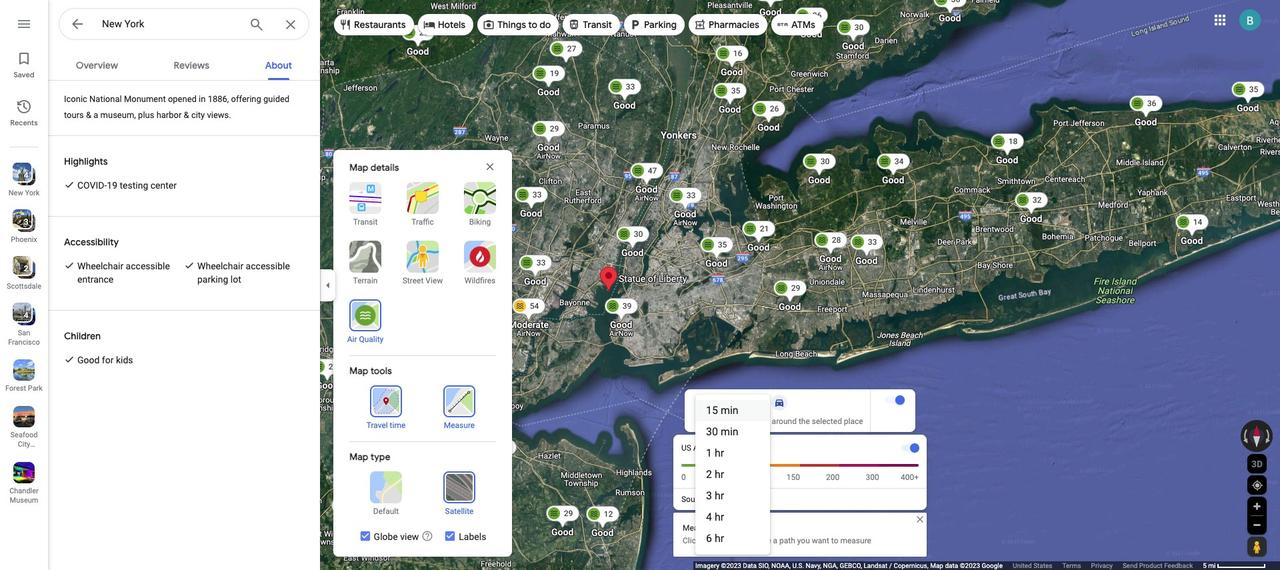 Task type: describe. For each thing, give the bounding box(es) containing it.
3 places element
[[14, 216, 28, 228]]

50
[[712, 473, 721, 482]]

overview
[[76, 59, 118, 71]]

terrain button
[[342, 241, 390, 286]]

send
[[1123, 562, 1138, 570]]

has wheelchair accessible parking lot element
[[197, 260, 304, 286]]

measure
[[841, 536, 872, 546]]

4 hr
[[706, 511, 725, 524]]

1 & from the left
[[86, 110, 91, 120]]

1886,
[[208, 94, 229, 104]]

seafood city supermarket button
[[0, 401, 48, 458]]

restaurants button
[[334, 9, 414, 41]]

1 vertical spatial transit
[[353, 217, 378, 227]]

hr right "6"
[[715, 532, 725, 545]]

map details
[[350, 161, 399, 173]]

a inside "measure distance click on the map to trace a path you want to measure"
[[774, 536, 778, 546]]

supermarket
[[5, 450, 47, 458]]

5 mi
[[1204, 562, 1217, 570]]

city
[[191, 110, 205, 120]]

zoom in image
[[1253, 502, 1263, 512]]

google maps element
[[0, 0, 1281, 570]]

air inside button
[[347, 335, 357, 344]]

tools
[[371, 365, 392, 377]]

francisco
[[8, 338, 40, 347]]

4 places element for new
[[14, 169, 28, 181]]

chandler museum button
[[0, 457, 48, 508]]

forest park button
[[0, 354, 48, 396]]

kids
[[116, 355, 133, 366]]

national
[[89, 94, 122, 104]]

covid-
[[77, 180, 107, 191]]


[[69, 15, 85, 33]]

street
[[403, 276, 424, 286]]

data
[[743, 562, 757, 570]]

lot
[[231, 274, 241, 285]]

min for 30 min
[[721, 426, 739, 438]]

measure for measure distance click on the map to trace a path you want to measure
[[683, 524, 714, 533]]

showing
[[696, 417, 727, 426]]

united states button
[[1013, 562, 1053, 570]]

accessible for wheelchair accessible entrance
[[126, 261, 170, 272]]

close image
[[484, 161, 496, 173]]

air quality legend image
[[674, 459, 927, 489]]

nga,
[[824, 562, 839, 570]]

parking
[[197, 274, 228, 285]]

1 vertical spatial 1 hr
[[706, 447, 725, 460]]

street view
[[403, 276, 443, 286]]

york
[[25, 189, 40, 197]]

none field inside new york field
[[102, 16, 238, 32]]

privacy
[[1092, 562, 1113, 570]]

hr down 30 min
[[715, 447, 725, 460]]

New York field
[[59, 8, 310, 41]]

quality inside button
[[359, 335, 384, 344]]

biking
[[469, 217, 491, 227]]

traffic
[[412, 217, 434, 227]]

/
[[890, 562, 893, 570]]

on
[[702, 536, 711, 546]]

landsat
[[864, 562, 888, 570]]

driving image
[[775, 398, 785, 408]]

2 ©2023 from the left
[[960, 562, 981, 570]]

3 for 3
[[24, 217, 28, 227]]

wildfires button
[[456, 241, 504, 286]]

15
[[706, 404, 718, 417]]

noaa,
[[772, 562, 791, 570]]

1 horizontal spatial transit button
[[563, 9, 620, 41]]

opened
[[168, 94, 197, 104]]

about statue of liberty region
[[48, 81, 320, 570]]

covid-19 testing center
[[77, 180, 177, 191]]

travel time button
[[357, 386, 416, 431]]

wheelchair accessible parking lot
[[197, 261, 290, 285]]

1 hr button
[[696, 395, 729, 411]]

measure button
[[430, 386, 489, 431]]

0
[[682, 473, 686, 482]]

wheelchair for parking
[[197, 261, 244, 272]]

reviews button
[[163, 48, 220, 80]]

terms button
[[1063, 562, 1082, 570]]

view
[[426, 276, 443, 286]]

Turn off travel time tool checkbox
[[885, 396, 905, 405]]

1 horizontal spatial transit
[[583, 19, 612, 31]]

150
[[787, 473, 801, 482]]

driving
[[729, 417, 752, 426]]

you
[[798, 536, 810, 546]]

harbor
[[157, 110, 182, 120]]

pharmacies
[[709, 19, 760, 31]]

 search field
[[59, 8, 310, 43]]

hr inside popup button
[[702, 397, 711, 409]]

1 horizontal spatial time
[[754, 417, 770, 426]]

restaurants
[[354, 19, 406, 31]]

3 for 3 hr
[[706, 490, 712, 502]]

plus
[[138, 110, 154, 120]]

1 horizontal spatial air
[[694, 444, 704, 453]]

Labels checkbox
[[445, 530, 487, 544]]

19
[[107, 180, 117, 191]]

2 horizontal spatial to
[[832, 536, 839, 546]]

2 vertical spatial 4
[[706, 511, 712, 524]]

new york
[[9, 189, 40, 197]]

2 for 2 hr
[[706, 468, 712, 481]]

about
[[265, 59, 292, 71]]

in
[[199, 94, 206, 104]]

for
[[102, 355, 114, 366]]

2 & from the left
[[184, 110, 189, 120]]

walking image
[[753, 398, 764, 408]]

default
[[373, 507, 399, 516]]

traffic button
[[399, 182, 447, 227]]

menu inside google maps element
[[696, 395, 771, 555]]

museum
[[10, 496, 38, 505]]

hr up '3 hr'
[[715, 468, 725, 481]]

google account: brad klo  
(klobrad84@gmail.com) image
[[1240, 9, 1262, 30]]

4 places element for san
[[14, 310, 28, 322]]

footer inside google maps element
[[696, 562, 1204, 570]]

none radio driving
[[769, 395, 791, 411]]

accessible for wheelchair accessible parking lot
[[246, 261, 290, 272]]

map for map type
[[350, 451, 369, 463]]

show your location image
[[1252, 480, 1264, 492]]

the for around
[[799, 417, 810, 426]]

recents
[[10, 118, 38, 127]]

good for kids
[[77, 355, 133, 366]]

zoom out and see the world in 3d tooltip
[[422, 530, 434, 542]]

1 horizontal spatial to
[[745, 536, 752, 546]]

Default radio
[[357, 472, 416, 517]]

5 mi button
[[1204, 562, 1267, 570]]

show street view coverage image
[[1248, 537, 1267, 557]]

1 hr inside popup button
[[696, 397, 711, 409]]



Task type: locate. For each thing, give the bounding box(es) containing it.
0 horizontal spatial transit button
[[342, 182, 390, 227]]

measure inside "measure distance click on the map to trace a path you want to measure"
[[683, 524, 714, 533]]

air
[[347, 335, 357, 344], [694, 444, 704, 453]]

a inside iconic national monument opened in 1886, offering guided tours & a museum, plus harbor & city views.
[[94, 110, 98, 120]]

4 places element up san
[[14, 310, 28, 322]]

& left city
[[184, 110, 189, 120]]

measure
[[444, 421, 475, 430], [683, 524, 714, 533]]

2 none radio from the left
[[769, 395, 791, 411]]

1 ©2023 from the left
[[722, 562, 742, 570]]

0 horizontal spatial 1
[[696, 397, 700, 409]]

min right 30
[[721, 426, 739, 438]]

©2023 left data
[[722, 562, 742, 570]]

a
[[94, 110, 98, 120], [774, 536, 778, 546]]

1 wheelchair from the left
[[77, 261, 124, 272]]

time down walking image
[[754, 417, 770, 426]]

3 left learn
[[706, 490, 712, 502]]

1 horizontal spatial 1
[[706, 447, 712, 460]]

collapse side panel image
[[321, 278, 336, 293]]

menu containing 15 min
[[696, 395, 771, 555]]

more
[[737, 495, 755, 504]]

time inside "button"
[[390, 421, 406, 430]]

accessible inside the wheelchair accessible entrance
[[126, 261, 170, 272]]

 button
[[59, 8, 96, 43]]

3d button
[[1248, 454, 1268, 474]]

time right travel at the bottom of page
[[390, 421, 406, 430]]

view
[[400, 532, 419, 542]]

1 horizontal spatial accessible
[[246, 261, 290, 272]]

1 vertical spatial 4
[[24, 311, 28, 320]]

united states
[[1013, 562, 1053, 570]]

none radio up showing driving time around the selected place at the bottom
[[769, 395, 791, 411]]

pharmacies button
[[689, 9, 768, 41]]

map left the 'type' on the left bottom
[[350, 451, 369, 463]]

0 vertical spatial air
[[347, 335, 357, 344]]

parking
[[644, 19, 677, 31]]

transit
[[583, 19, 612, 31], [353, 217, 378, 227]]

4 for san
[[24, 311, 28, 320]]

entrance
[[77, 274, 114, 285]]

the for on
[[713, 536, 725, 546]]

Globe view checkbox
[[359, 530, 419, 544]]

a down national
[[94, 110, 98, 120]]

2 inside list
[[24, 264, 28, 274]]

0 horizontal spatial the
[[713, 536, 725, 546]]

transit up terrain 'button'
[[353, 217, 378, 227]]

statue of liberty main content
[[48, 48, 320, 570]]

4 for new
[[24, 171, 28, 180]]

0 horizontal spatial transit
[[353, 217, 378, 227]]

to
[[529, 19, 538, 31], [745, 536, 752, 546], [832, 536, 839, 546]]

quality
[[359, 335, 384, 344], [706, 444, 730, 453]]

none radio walking
[[748, 395, 769, 411]]

menu image
[[16, 16, 32, 32]]

0 horizontal spatial a
[[94, 110, 98, 120]]

highlights
[[64, 155, 108, 167]]

things
[[498, 19, 526, 31]]

a left path
[[774, 536, 778, 546]]

0 horizontal spatial air
[[347, 335, 357, 344]]

offering
[[231, 94, 261, 104]]

transit button right do
[[563, 9, 620, 41]]

list
[[0, 0, 48, 570]]

measure for measure
[[444, 421, 475, 430]]

map for map details
[[350, 161, 369, 173]]

2 for 2
[[24, 264, 28, 274]]

0 horizontal spatial 3
[[24, 217, 28, 227]]

0 vertical spatial a
[[94, 110, 98, 120]]

1 hr up 2 hr
[[706, 447, 725, 460]]

footer containing imagery ©2023 data sio, noaa, u.s. navy, nga, gebco, landsat / copernicus, map data ©2023 google
[[696, 562, 1204, 570]]

4 up san
[[24, 311, 28, 320]]

0 horizontal spatial 2
[[24, 264, 28, 274]]

sio,
[[759, 562, 770, 570]]

1 horizontal spatial quality
[[706, 444, 730, 453]]

1 horizontal spatial a
[[774, 536, 778, 546]]

2 up '3 hr'
[[706, 468, 712, 481]]

feedback
[[1165, 562, 1194, 570]]

hr down 50
[[715, 490, 725, 502]]

satellite
[[445, 507, 474, 516]]

zoom out image
[[1253, 520, 1263, 530]]

measure distance click on the map to trace a path you want to measure
[[683, 524, 872, 546]]

4 places element
[[14, 169, 28, 181], [14, 310, 28, 322]]

3 up phoenix
[[24, 217, 28, 227]]

to inside 'things to do' button
[[529, 19, 538, 31]]

0 vertical spatial 1 hr
[[696, 397, 711, 409]]

2 min from the top
[[721, 426, 739, 438]]

air quality
[[347, 335, 384, 344]]

guided
[[264, 94, 290, 104]]

1 min from the top
[[721, 404, 739, 417]]

0 vertical spatial 3
[[24, 217, 28, 227]]

distance
[[716, 524, 747, 533]]

wheelchair up entrance
[[77, 261, 124, 272]]

tab list containing overview
[[48, 48, 320, 80]]

list containing saved
[[0, 0, 48, 570]]

iconic
[[64, 94, 87, 104]]

0 horizontal spatial &
[[86, 110, 91, 120]]

0 horizontal spatial accessible
[[126, 261, 170, 272]]

product
[[1140, 562, 1163, 570]]

1 vertical spatial quality
[[706, 444, 730, 453]]

1 horizontal spatial the
[[799, 417, 810, 426]]

& right 'tours'
[[86, 110, 91, 120]]

to left do
[[529, 19, 538, 31]]

map for map tools
[[350, 365, 369, 377]]

iconic national monument opened in 1886, offering guided tours & a museum, plus harbor & city views.
[[64, 94, 290, 120]]

covid-19 testing center element
[[77, 179, 177, 192]]

1 horizontal spatial &
[[184, 110, 189, 120]]

min right 15
[[721, 404, 739, 417]]

200
[[827, 473, 840, 482]]

2 up scottsdale
[[24, 264, 28, 274]]

0 vertical spatial transit
[[583, 19, 612, 31]]

street view button
[[399, 241, 447, 286]]

the inside "measure distance click on the map to trace a path you want to measure"
[[713, 536, 725, 546]]

overview button
[[65, 48, 129, 80]]

1 accessible from the left
[[126, 261, 170, 272]]

to right want
[[832, 536, 839, 546]]

map left details
[[350, 161, 369, 173]]

wheelchair up parking
[[197, 261, 244, 272]]

accessibility
[[64, 236, 119, 248]]

Satellite radio
[[430, 472, 489, 517]]

city
[[18, 440, 30, 449]]

views.
[[207, 110, 231, 120]]

things to do
[[498, 19, 551, 31]]

0 horizontal spatial quality
[[359, 335, 384, 344]]

1 vertical spatial air
[[694, 444, 704, 453]]

30
[[706, 426, 718, 438]]

has wheelchair accessible entrance element
[[77, 260, 184, 286]]

0 horizontal spatial to
[[529, 19, 538, 31]]

2 accessible from the left
[[246, 261, 290, 272]]

3 hr
[[706, 490, 725, 502]]

united
[[1013, 562, 1032, 570]]

mi
[[1209, 562, 1217, 570]]

chandler museum
[[9, 487, 39, 505]]

 Show Air Quality  checkbox
[[901, 443, 920, 454]]

transit right do
[[583, 19, 612, 31]]

1 vertical spatial 1
[[706, 447, 712, 460]]

1 horizontal spatial 2
[[706, 468, 712, 481]]

1 inside popup button
[[696, 397, 700, 409]]

hotels button
[[418, 9, 474, 41]]

transit button down "map details"
[[342, 182, 390, 227]]

0 vertical spatial transit button
[[563, 9, 620, 41]]

biking button
[[456, 182, 504, 227]]

click
[[683, 536, 700, 546]]

1 vertical spatial 3
[[706, 490, 712, 502]]

1 vertical spatial measure
[[683, 524, 714, 533]]

air up map tools
[[347, 335, 357, 344]]

min for 15 min
[[721, 404, 739, 417]]

air right us
[[694, 444, 704, 453]]

6
[[706, 532, 712, 545]]

1 4 places element from the top
[[14, 169, 28, 181]]

0 horizontal spatial wheelchair
[[77, 261, 124, 272]]

path
[[780, 536, 796, 546]]

2 4 places element from the top
[[14, 310, 28, 322]]

phoenix
[[11, 235, 37, 244]]

1 left 15
[[696, 397, 700, 409]]

0 vertical spatial the
[[799, 417, 810, 426]]

saved button
[[0, 45, 48, 83]]

1 none radio from the left
[[748, 395, 769, 411]]

new
[[9, 189, 23, 197]]

center
[[151, 180, 177, 191]]

accessible inside wheelchair accessible parking lot
[[246, 261, 290, 272]]

selected
[[812, 417, 843, 426]]

quality up map tools
[[359, 335, 384, 344]]

15 min
[[706, 404, 739, 417]]

globe view
[[374, 532, 419, 542]]

terms
[[1063, 562, 1082, 570]]

menu
[[696, 395, 771, 555]]

4 places element up new york on the top left of the page
[[14, 169, 28, 181]]

us
[[682, 444, 692, 453]]

turn off travel time tool image
[[896, 396, 905, 405]]

None radio
[[748, 395, 769, 411], [769, 395, 791, 411]]

0 horizontal spatial time
[[390, 421, 406, 430]]

1 horizontal spatial 3
[[706, 490, 712, 502]]

©2023 right data
[[960, 562, 981, 570]]

wheelchair inside wheelchair accessible parking lot
[[197, 261, 244, 272]]

details
[[371, 161, 399, 173]]

1 vertical spatial 4 places element
[[14, 310, 28, 322]]

1 vertical spatial transit button
[[342, 182, 390, 227]]

0 vertical spatial 2
[[24, 264, 28, 274]]

2 wheelchair from the left
[[197, 261, 244, 272]]

0 horizontal spatial ©2023
[[722, 562, 742, 570]]

measure inside measure button
[[444, 421, 475, 430]]

to right map
[[745, 536, 752, 546]]

hr up showing
[[702, 397, 711, 409]]

want
[[812, 536, 830, 546]]

travel
[[367, 421, 388, 430]]

tours
[[64, 110, 84, 120]]

park
[[28, 384, 43, 393]]

map left data
[[931, 562, 944, 570]]

wheelchair for entrance
[[77, 261, 124, 272]]

wheelchair inside the wheelchair accessible entrance
[[77, 261, 124, 272]]

quality down 30 min
[[706, 444, 730, 453]]

0 vertical spatial 4
[[24, 171, 28, 180]]

hr
[[702, 397, 711, 409], [715, 447, 725, 460], [715, 468, 725, 481], [715, 490, 725, 502], [715, 511, 725, 524], [715, 532, 725, 545]]

1 hr up showing
[[696, 397, 711, 409]]

1 vertical spatial the
[[713, 536, 725, 546]]

map left tools
[[350, 365, 369, 377]]

reviews
[[174, 59, 209, 71]]

4 down sources: learn more
[[706, 511, 712, 524]]

the right around
[[799, 417, 810, 426]]

0 vertical spatial measure
[[444, 421, 475, 430]]

tab list
[[48, 48, 320, 80]]

gebco,
[[840, 562, 863, 570]]

imagery ©2023 data sio, noaa, u.s. navy, nga, gebco, landsat / copernicus, map data ©2023 google
[[696, 562, 1003, 570]]

hr down sources: learn more
[[715, 511, 725, 524]]

1 horizontal spatial ©2023
[[960, 562, 981, 570]]

0 vertical spatial 1
[[696, 397, 700, 409]]

wheelchair
[[77, 261, 124, 272], [197, 261, 244, 272]]

air quality button
[[342, 300, 390, 345]]

the right "6"
[[713, 536, 725, 546]]

0 vertical spatial 4 places element
[[14, 169, 28, 181]]

tab list inside google maps element
[[48, 48, 320, 80]]

None field
[[102, 16, 238, 32]]

time
[[754, 417, 770, 426], [390, 421, 406, 430]]

1 down 30
[[706, 447, 712, 460]]

0 vertical spatial quality
[[359, 335, 384, 344]]

6 hr
[[706, 532, 725, 545]]

4 up new york on the top left of the page
[[24, 171, 28, 180]]

trace
[[754, 536, 772, 546]]

index
[[732, 444, 751, 453]]

300
[[866, 473, 880, 482]]

footer
[[696, 562, 1204, 570]]

1 vertical spatial 2
[[706, 468, 712, 481]]

send product feedback button
[[1123, 562, 1194, 570]]

2 places element
[[14, 263, 28, 275]]

1 horizontal spatial measure
[[683, 524, 714, 533]]

map type
[[350, 451, 391, 463]]

atms button
[[772, 9, 824, 41]]

around
[[772, 417, 797, 426]]

1 horizontal spatial wheelchair
[[197, 261, 244, 272]]

1 vertical spatial a
[[774, 536, 778, 546]]

sources:
[[682, 495, 713, 504]]

0 vertical spatial min
[[721, 404, 739, 417]]

©2023
[[722, 562, 742, 570], [960, 562, 981, 570]]

children
[[64, 330, 101, 342]]

1 vertical spatial min
[[721, 426, 739, 438]]

0 horizontal spatial measure
[[444, 421, 475, 430]]

good for kids element
[[77, 354, 133, 367]]

none radio left driving image
[[748, 395, 769, 411]]



Task type: vqa. For each thing, say whether or not it's contained in the screenshot.
"FLOORS"
no



